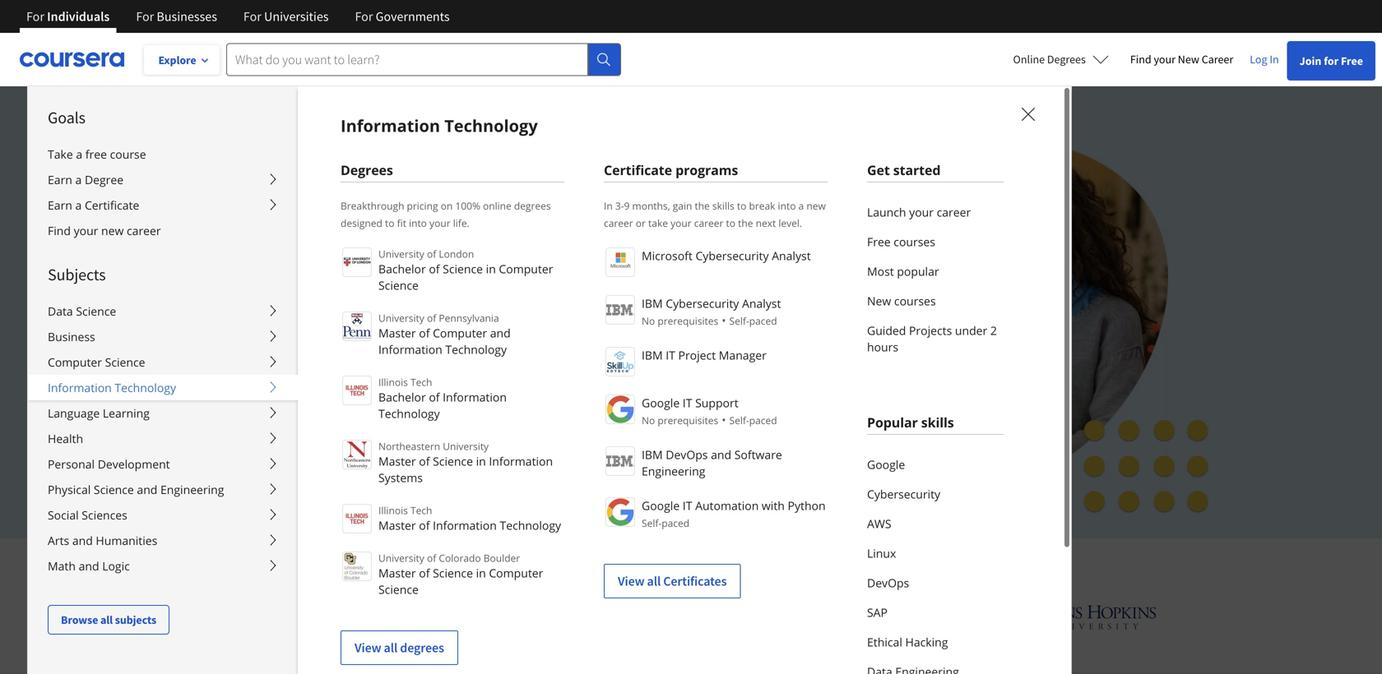 Task type: describe. For each thing, give the bounding box(es) containing it.
information technology menu item
[[297, 0, 1382, 675]]

paced for analyst
[[749, 314, 777, 328]]

personal development
[[48, 457, 170, 472]]

sciences
[[82, 508, 127, 523]]

log
[[1250, 52, 1267, 67]]

information inside northeastern university master of science in information systems
[[489, 454, 553, 469]]

degrees inside list
[[400, 640, 444, 657]]

275+
[[470, 552, 515, 578]]

unlimited
[[214, 231, 296, 256]]

career up microsoft cybersecurity analyst
[[694, 216, 724, 230]]

$59
[[214, 369, 234, 384]]

money-
[[358, 445, 402, 461]]

goals
[[48, 107, 86, 128]]

of right university of pennsylvania logo
[[419, 325, 430, 341]]

start 7-day free trial
[[240, 407, 360, 423]]

for for businesses
[[136, 8, 154, 25]]

information technology group
[[27, 0, 1382, 675]]

of down london
[[429, 261, 440, 277]]

ibm for ibm cybersecurity analyst no prerequisites • self-paced
[[642, 296, 663, 311]]

get started list
[[867, 197, 1004, 362]]

language
[[48, 406, 100, 421]]

earn for earn a certificate
[[48, 197, 72, 213]]

banner navigation
[[13, 0, 463, 33]]

join
[[1300, 53, 1322, 68]]

ibm it project manager
[[642, 348, 767, 363]]

science down london
[[443, 261, 483, 277]]

science inside northeastern university master of science in information systems
[[433, 454, 473, 469]]

illinois for bachelor of information technology
[[378, 376, 408, 389]]

bachelor inside university of london bachelor of science in computer science
[[378, 261, 426, 277]]

earn a degree button
[[28, 167, 298, 193]]

start
[[240, 407, 269, 423]]

for for governments
[[355, 8, 373, 25]]

in 3-9 months, gain the skills to break into a new career or take your career to the next level.
[[604, 199, 826, 230]]

subscription
[[257, 289, 361, 314]]

certificate inside information technology menu item
[[604, 161, 672, 179]]

/year with 14-day money-back guarantee
[[256, 445, 491, 461]]

google for google it support no prerequisites • self-paced
[[642, 395, 680, 411]]

back
[[402, 445, 429, 461]]

on inside breakthrough pricing on 100% online degrees designed to fit into your life.
[[441, 199, 453, 213]]

programs—all
[[501, 260, 620, 285]]

7,000+
[[383, 231, 439, 256]]

london
[[439, 247, 474, 261]]

cybersecurity link
[[867, 480, 1004, 509]]

new courses
[[867, 293, 936, 309]]

all for degrees
[[384, 640, 398, 657]]

find your new career link
[[1122, 49, 1242, 70]]

on inside unlimited access to 7,000+ world-class courses, hands-on projects, and job-ready certificate programs—all included in your subscription
[[675, 231, 697, 256]]

master inside illinois tech master of information technology
[[378, 518, 416, 534]]

/month,
[[234, 369, 280, 384]]

and down development
[[137, 482, 157, 498]]

take
[[648, 216, 668, 230]]

self- inside google it automation with python self-paced
[[642, 517, 662, 530]]

python
[[788, 498, 826, 514]]

information inside illinois tech master of information technology
[[433, 518, 497, 534]]

programs
[[676, 161, 738, 179]]

of left london
[[427, 247, 436, 261]]

cybersecurity for microsoft
[[696, 248, 769, 264]]

earn a certificate
[[48, 197, 139, 213]]

• for analyst
[[722, 313, 726, 328]]

computer science button
[[28, 350, 298, 375]]

log in link
[[1242, 49, 1287, 69]]

projects,
[[214, 260, 286, 285]]

your inside get started list
[[909, 204, 934, 220]]

2 partnername logo image from the top
[[606, 295, 635, 325]]

in inside university of london bachelor of science in computer science
[[486, 261, 496, 277]]

2 horizontal spatial with
[[848, 552, 888, 578]]

most popular link
[[867, 257, 1004, 286]]

coursera plus image
[[214, 154, 465, 179]]

information inside university of pennsylvania master of computer and information technology
[[378, 342, 442, 357]]

partnername logo image inside microsoft cybersecurity analyst link
[[606, 248, 635, 277]]

popular skills
[[867, 414, 954, 432]]

learning
[[103, 406, 150, 421]]

university for boulder
[[378, 552, 424, 565]]

gain
[[673, 199, 692, 213]]

breakthrough pricing on 100% online degrees designed to fit into your life.
[[341, 199, 551, 230]]

view all degrees link
[[341, 631, 458, 666]]

and inside university of pennsylvania master of computer and information technology
[[490, 325, 511, 341]]

6 partnername logo image from the top
[[606, 498, 635, 527]]

tech for master
[[410, 504, 432, 517]]

career inside launch your career link
[[937, 204, 971, 220]]

cybersecurity for ibm
[[666, 296, 739, 311]]

into for certificate programs
[[778, 199, 796, 213]]

certificate programs
[[604, 161, 738, 179]]

partnername logo image inside ibm it project manager 'link'
[[606, 347, 635, 377]]

of left the colorado
[[427, 552, 436, 565]]

science down personal development
[[94, 482, 134, 498]]

information inside "dropdown button"
[[48, 380, 112, 396]]

learn from 275+ leading universities and companies with coursera plus
[[362, 552, 1020, 578]]

university of colorado boulder master of science in computer science
[[378, 552, 543, 598]]

data science
[[48, 304, 116, 319]]

close image
[[1018, 104, 1039, 125]]

information up coursera plus image
[[341, 114, 440, 137]]

get
[[867, 161, 890, 179]]

free
[[85, 146, 107, 162]]

for individuals
[[26, 8, 110, 25]]

explore button
[[144, 45, 220, 75]]

start 7-day free trial button
[[214, 395, 386, 435]]

/year
[[256, 445, 286, 461]]

guided projects under 2 hours link
[[867, 316, 1004, 362]]

prerequisites for cybersecurity
[[658, 314, 718, 328]]

ready
[[360, 260, 408, 285]]

find for find your new career
[[1130, 52, 1152, 67]]

university of pennsylvania logo image
[[342, 312, 372, 341]]

business
[[48, 329, 95, 345]]

2 horizontal spatial free
[[1341, 53, 1363, 68]]

free inside button
[[306, 407, 331, 423]]

your left career
[[1154, 52, 1176, 67]]

ibm devops and software engineering
[[642, 447, 782, 479]]

ibm it project manager link
[[604, 346, 828, 377]]

devops inside popular skills list
[[867, 575, 909, 591]]

job-
[[328, 260, 360, 285]]

a inside the in 3-9 months, gain the skills to break into a new career or take your career to the next level.
[[798, 199, 804, 213]]

northeastern
[[378, 440, 440, 453]]

get started
[[867, 161, 941, 179]]

degrees inside information technology menu item
[[341, 161, 393, 179]]

a for certificate
[[75, 197, 82, 213]]

new inside find your new career link
[[101, 223, 124, 239]]

0 horizontal spatial with
[[289, 445, 315, 461]]

subjects
[[115, 613, 156, 628]]

to inside unlimited access to 7,000+ world-class courses, hands-on projects, and job-ready certificate programs—all included in your subscription
[[361, 231, 378, 256]]

social sciences button
[[28, 503, 298, 528]]

100%
[[455, 199, 480, 213]]

day inside start 7-day free trial button
[[282, 407, 304, 423]]

technology up online
[[444, 114, 538, 137]]

day inside the /year with 14-day money-back guarantee link
[[335, 445, 355, 461]]

cybersecurity inside popular skills list
[[867, 487, 940, 502]]

ethical hacking link
[[867, 628, 1004, 657]]

degrees inside dropdown button
[[1047, 52, 1086, 67]]

boulder
[[484, 552, 520, 565]]

courses for free courses
[[894, 234, 935, 250]]

university of pennsylvania master of computer and information technology
[[378, 311, 511, 357]]

university inside northeastern university master of science in information systems
[[443, 440, 489, 453]]

math and logic
[[48, 559, 130, 574]]

designed
[[341, 216, 382, 230]]

fit
[[397, 216, 406, 230]]

data science button
[[28, 299, 298, 324]]

physical science and engineering
[[48, 482, 224, 498]]

and inside popup button
[[79, 559, 99, 574]]

automation
[[695, 498, 759, 514]]

1 horizontal spatial new
[[1178, 52, 1199, 67]]

view for degrees
[[355, 640, 381, 657]]

science down 7,000+
[[378, 278, 419, 293]]

microsoft cybersecurity analyst link
[[604, 246, 828, 277]]

free courses link
[[867, 227, 1004, 257]]

systems
[[378, 470, 423, 486]]

information technology button
[[28, 375, 298, 401]]

and inside unlimited access to 7,000+ world-class courses, hands-on projects, and job-ready certificate programs—all included in your subscription
[[291, 260, 323, 285]]

all inside "button"
[[100, 613, 113, 628]]

business button
[[28, 324, 298, 350]]

computer inside university of london bachelor of science in computer science
[[499, 261, 553, 277]]

3-
[[615, 199, 624, 213]]

14-
[[318, 445, 335, 461]]

duke university image
[[407, 602, 484, 629]]

popular
[[867, 414, 918, 432]]

analyst for microsoft cybersecurity analyst
[[772, 248, 811, 264]]

learn
[[362, 552, 414, 578]]

2
[[990, 323, 997, 339]]

self- for analyst
[[729, 314, 749, 328]]

tech for bachelor
[[410, 376, 432, 389]]

in inside the in 3-9 months, gain the skills to break into a new career or take your career to the next level.
[[604, 199, 613, 213]]

degrees inside breakthrough pricing on 100% online degrees designed to fit into your life.
[[514, 199, 551, 213]]

technology inside university of pennsylvania master of computer and information technology
[[445, 342, 507, 357]]

university of colorado boulder logo image
[[342, 552, 372, 582]]

courses for new courses
[[894, 293, 936, 309]]

information technology inside menu item
[[341, 114, 538, 137]]

illinois for master of information technology
[[378, 504, 408, 517]]

and right arts
[[72, 533, 93, 549]]

of right learn
[[419, 566, 430, 581]]

universities
[[264, 8, 329, 25]]

engineering inside popup button
[[160, 482, 224, 498]]

businesses
[[157, 8, 217, 25]]

your inside unlimited access to 7,000+ world-class courses, hands-on projects, and job-ready certificate programs—all included in your subscription
[[214, 289, 252, 314]]

information technology inside "dropdown button"
[[48, 380, 176, 396]]

analyst for ibm cybersecurity analyst no prerequisites • self-paced
[[742, 296, 781, 311]]

career inside find your new career link
[[127, 223, 161, 239]]

guided
[[867, 323, 906, 339]]

science down the colorado
[[433, 566, 473, 581]]

linux
[[867, 546, 896, 562]]

join for free
[[1300, 53, 1363, 68]]

social
[[48, 508, 79, 523]]

technology inside "dropdown button"
[[115, 380, 176, 396]]

for governments
[[355, 8, 450, 25]]

master inside university of pennsylvania master of computer and information technology
[[378, 325, 416, 341]]

university for bachelor
[[378, 247, 424, 261]]

computer inside university of colorado boulder master of science in computer science
[[489, 566, 543, 581]]

from
[[419, 552, 464, 578]]



Task type: vqa. For each thing, say whether or not it's contained in the screenshot.
Next
yes



Task type: locate. For each thing, give the bounding box(es) containing it.
science inside dropdown button
[[105, 355, 145, 370]]

0 horizontal spatial new
[[101, 223, 124, 239]]

ibm for ibm it project manager
[[642, 348, 663, 363]]

1 • from the top
[[722, 313, 726, 328]]

into for degrees
[[409, 216, 427, 230]]

cybersecurity
[[696, 248, 769, 264], [666, 296, 739, 311], [867, 487, 940, 502]]

0 horizontal spatial certificate
[[85, 197, 139, 213]]

devops inside ibm devops and software engineering
[[666, 447, 708, 463]]

2 earn from the top
[[48, 197, 72, 213]]

all
[[647, 573, 661, 590], [100, 613, 113, 628], [384, 640, 398, 657]]

in inside unlimited access to 7,000+ world-class courses, hands-on projects, and job-ready certificate programs—all included in your subscription
[[702, 260, 718, 285]]

to up microsoft cybersecurity analyst
[[726, 216, 736, 230]]

information up illinois tech master of information technology
[[489, 454, 553, 469]]

science
[[443, 261, 483, 277], [378, 278, 419, 293], [76, 304, 116, 319], [105, 355, 145, 370], [433, 454, 473, 469], [94, 482, 134, 498], [433, 566, 473, 581], [378, 582, 419, 598]]

science down learn
[[378, 582, 419, 598]]

0 vertical spatial all
[[647, 573, 661, 590]]

and down google it automation with python self-paced
[[702, 552, 737, 578]]

ibm inside ibm devops and software engineering
[[642, 447, 663, 463]]

1 vertical spatial courses
[[894, 293, 936, 309]]

for left universities
[[243, 8, 261, 25]]

take a free course
[[48, 146, 146, 162]]

your inside explore menu element
[[74, 223, 98, 239]]

or
[[636, 216, 646, 230]]

0 vertical spatial engineering
[[642, 464, 705, 479]]

1 vertical spatial illinois
[[378, 504, 408, 517]]

certificate inside dropdown button
[[85, 197, 139, 213]]

technology down computer science dropdown button
[[115, 380, 176, 396]]

it for support
[[683, 395, 692, 411]]

view all degrees
[[355, 640, 444, 657]]

language learning
[[48, 406, 150, 421]]

all inside degrees list
[[384, 640, 398, 657]]

ibm devops and software engineering link
[[604, 445, 828, 480]]

1 vertical spatial on
[[675, 231, 697, 256]]

on left 100%
[[441, 199, 453, 213]]

$59 /month, cancel anytime
[[214, 369, 371, 384]]

to left fit
[[385, 216, 394, 230]]

your left 'life.' at the left top of page
[[429, 216, 451, 230]]

2 • from the top
[[722, 412, 726, 428]]

to left break
[[737, 199, 747, 213]]

free right for
[[1341, 53, 1363, 68]]

courses down popular
[[894, 293, 936, 309]]

university of london logo image
[[342, 248, 372, 277]]

self- down the 'support' on the right bottom
[[729, 414, 749, 427]]

1 horizontal spatial find
[[1130, 52, 1152, 67]]

3 partnername logo image from the top
[[606, 347, 635, 377]]

ibm inside ibm cybersecurity analyst no prerequisites • self-paced
[[642, 296, 663, 311]]

explore menu element
[[28, 86, 298, 635]]

1 vertical spatial find
[[48, 223, 71, 239]]

2 no from the top
[[642, 414, 655, 427]]

bachelor up the northeastern
[[378, 390, 426, 405]]

new down earn a certificate
[[101, 223, 124, 239]]

humanities
[[96, 533, 157, 549]]

find your new career link
[[28, 218, 298, 244]]

into inside breakthrough pricing on 100% online degrees designed to fit into your life.
[[409, 216, 427, 230]]

it inside google it automation with python self-paced
[[683, 498, 692, 514]]

0 horizontal spatial find
[[48, 223, 71, 239]]

into inside the in 3-9 months, gain the skills to break into a new career or take your career to the next level.
[[778, 199, 796, 213]]

1 horizontal spatial on
[[675, 231, 697, 256]]

bachelor inside illinois tech bachelor of information technology
[[378, 390, 426, 405]]

information up 'guarantee'
[[443, 390, 507, 405]]

coursera image
[[20, 46, 124, 73]]

with left python
[[762, 498, 785, 514]]

0 vertical spatial in
[[1270, 52, 1279, 67]]

1 horizontal spatial information technology
[[341, 114, 538, 137]]

cybersecurity down microsoft cybersecurity analyst link
[[666, 296, 739, 311]]

for for universities
[[243, 8, 261, 25]]

1 vertical spatial self-
[[729, 414, 749, 427]]

physical science and engineering button
[[28, 477, 298, 503]]

1 horizontal spatial the
[[738, 216, 753, 230]]

courses
[[894, 234, 935, 250], [894, 293, 936, 309]]

1 horizontal spatial degrees
[[514, 199, 551, 213]]

google inside google it automation with python self-paced
[[642, 498, 680, 514]]

1 vertical spatial paced
[[749, 414, 777, 427]]

browse all subjects button
[[48, 606, 170, 635]]

1 horizontal spatial all
[[384, 640, 398, 657]]

1 for from the left
[[26, 8, 44, 25]]

university inside university of london bachelor of science in computer science
[[378, 247, 424, 261]]

in down boulder
[[476, 566, 486, 581]]

• inside google it support no prerequisites • self-paced
[[722, 412, 726, 428]]

1 courses from the top
[[894, 234, 935, 250]]

1 vertical spatial devops
[[867, 575, 909, 591]]

engineering inside ibm devops and software engineering
[[642, 464, 705, 479]]

google inside google it support no prerequisites • self-paced
[[642, 395, 680, 411]]

into up level.
[[778, 199, 796, 213]]

What do you want to learn? text field
[[226, 43, 588, 76]]

2 illinois tech logo image from the top
[[342, 504, 372, 534]]

university right university of pennsylvania logo
[[378, 311, 424, 325]]

0 vertical spatial the
[[695, 199, 710, 213]]

online
[[483, 199, 512, 213]]

2 vertical spatial all
[[384, 640, 398, 657]]

ibm
[[642, 296, 663, 311], [642, 348, 663, 363], [642, 447, 663, 463]]

earn inside popup button
[[48, 172, 72, 188]]

1 horizontal spatial free
[[867, 234, 891, 250]]

health button
[[28, 426, 298, 452]]

1 prerequisites from the top
[[658, 314, 718, 328]]

self-
[[729, 314, 749, 328], [729, 414, 749, 427], [642, 517, 662, 530]]

/year with 14-day money-back guarantee link
[[214, 444, 491, 462]]

find your new career
[[48, 223, 161, 239]]

• inside ibm cybersecurity analyst no prerequisites • self-paced
[[722, 313, 726, 328]]

earn a certificate button
[[28, 193, 298, 218]]

technology inside illinois tech bachelor of information technology
[[378, 406, 440, 422]]

1 vertical spatial prerequisites
[[658, 414, 718, 427]]

1 vertical spatial information technology
[[48, 380, 176, 396]]

0 vertical spatial on
[[441, 199, 453, 213]]

computer inside dropdown button
[[48, 355, 102, 370]]

of up from
[[419, 518, 430, 534]]

science up information technology "dropdown button" at the left
[[105, 355, 145, 370]]

and up subscription
[[291, 260, 323, 285]]

0 vertical spatial google
[[642, 395, 680, 411]]

technology down the pennsylvania
[[445, 342, 507, 357]]

launch
[[867, 204, 906, 220]]

• up manager
[[722, 313, 726, 328]]

engineering up automation
[[642, 464, 705, 479]]

to down 'designed'
[[361, 231, 378, 256]]

0 horizontal spatial into
[[409, 216, 427, 230]]

information inside illinois tech bachelor of information technology
[[443, 390, 507, 405]]

illinois inside illinois tech master of information technology
[[378, 504, 408, 517]]

in inside university of colorado boulder master of science in computer science
[[476, 566, 486, 581]]

1 horizontal spatial with
[[762, 498, 785, 514]]

hours
[[867, 339, 898, 355]]

skills
[[712, 199, 734, 213], [921, 414, 954, 432]]

technology inside illinois tech master of information technology
[[500, 518, 561, 534]]

math and logic button
[[28, 554, 298, 579]]

2 courses from the top
[[894, 293, 936, 309]]

cybersecurity up aws
[[867, 487, 940, 502]]

2 vertical spatial google
[[642, 498, 680, 514]]

illinois tech logo image up the university of colorado boulder logo
[[342, 504, 372, 534]]

in left 3-
[[604, 199, 613, 213]]

prerequisites inside ibm cybersecurity analyst no prerequisites • self-paced
[[658, 314, 718, 328]]

your inside the in 3-9 months, gain the skills to break into a new career or take your career to the next level.
[[671, 216, 692, 230]]

1 vertical spatial •
[[722, 412, 726, 428]]

0 horizontal spatial engineering
[[160, 482, 224, 498]]

0 vertical spatial information technology
[[341, 114, 538, 137]]

browse all subjects
[[61, 613, 156, 628]]

illinois tech bachelor of information technology
[[378, 376, 507, 422]]

0 vertical spatial tech
[[410, 376, 432, 389]]

partnername logo image inside ibm devops and software engineering link
[[606, 447, 635, 476]]

degrees down 'duke university' image
[[400, 640, 444, 657]]

all for certificate programs
[[647, 573, 661, 590]]

google for google it automation with python self-paced
[[642, 498, 680, 514]]

free left trial
[[306, 407, 331, 423]]

new right break
[[807, 199, 826, 213]]

0 horizontal spatial all
[[100, 613, 113, 628]]

your up free courses link
[[909, 204, 934, 220]]

4 master from the top
[[378, 566, 416, 581]]

• for support
[[722, 412, 726, 428]]

degrees list
[[341, 246, 564, 666]]

university right back
[[443, 440, 489, 453]]

university inside university of pennsylvania master of computer and information technology
[[378, 311, 424, 325]]

and left logic
[[79, 559, 99, 574]]

1 vertical spatial the
[[738, 216, 753, 230]]

it left automation
[[683, 498, 692, 514]]

master inside northeastern university master of science in information systems
[[378, 454, 416, 469]]

partnername logo image
[[606, 248, 635, 277], [606, 295, 635, 325], [606, 347, 635, 377], [606, 395, 635, 425], [606, 447, 635, 476], [606, 498, 635, 527]]

• down the 'support' on the right bottom
[[722, 412, 726, 428]]

on
[[441, 199, 453, 213], [675, 231, 697, 256]]

1 vertical spatial view
[[355, 640, 381, 657]]

view
[[618, 573, 645, 590], [355, 640, 381, 657]]

illinois tech logo image for bachelor
[[342, 376, 372, 406]]

engineering down personal development dropdown button
[[160, 482, 224, 498]]

technology up boulder
[[500, 518, 561, 534]]

1 horizontal spatial into
[[778, 199, 796, 213]]

1 master from the top
[[378, 325, 416, 341]]

analyst down level.
[[772, 248, 811, 264]]

0 vertical spatial new
[[807, 199, 826, 213]]

self- for support
[[729, 414, 749, 427]]

information technology down the what do you want to learn? text field
[[341, 114, 538, 137]]

university
[[378, 247, 424, 261], [378, 311, 424, 325], [443, 440, 489, 453], [378, 552, 424, 565]]

illinois inside illinois tech bachelor of information technology
[[378, 376, 408, 389]]

career
[[937, 204, 971, 220], [604, 216, 633, 230], [694, 216, 724, 230], [127, 223, 161, 239]]

most
[[867, 264, 894, 279]]

3 for from the left
[[243, 8, 261, 25]]

1 no from the top
[[642, 314, 655, 328]]

university right the university of colorado boulder logo
[[378, 552, 424, 565]]

courses,
[[543, 231, 612, 256]]

information up language
[[48, 380, 112, 396]]

1 vertical spatial into
[[409, 216, 427, 230]]

prerequisites up project
[[658, 314, 718, 328]]

for left governments
[[355, 8, 373, 25]]

0 vertical spatial with
[[289, 445, 315, 461]]

join for free link
[[1287, 41, 1376, 81]]

of inside illinois tech master of information technology
[[419, 518, 430, 534]]

0 vertical spatial new
[[1178, 52, 1199, 67]]

0 vertical spatial degrees
[[514, 199, 551, 213]]

1 earn from the top
[[48, 172, 72, 188]]

new inside the in 3-9 months, gain the skills to break into a new career or take your career to the next level.
[[807, 199, 826, 213]]

0 vertical spatial skills
[[712, 199, 734, 213]]

2 vertical spatial cybersecurity
[[867, 487, 940, 502]]

0 vertical spatial •
[[722, 313, 726, 328]]

2 for from the left
[[136, 8, 154, 25]]

•
[[722, 313, 726, 328], [722, 412, 726, 428]]

0 vertical spatial prerequisites
[[658, 314, 718, 328]]

2 ibm from the top
[[642, 348, 663, 363]]

access
[[301, 231, 356, 256]]

1 vertical spatial skills
[[921, 414, 954, 432]]

0 vertical spatial view
[[618, 573, 645, 590]]

courses inside "link"
[[894, 293, 936, 309]]

0 vertical spatial analyst
[[772, 248, 811, 264]]

bachelor down 7,000+
[[378, 261, 426, 277]]

1 vertical spatial degrees
[[341, 161, 393, 179]]

information technology up language learning
[[48, 380, 176, 396]]

a for degree
[[75, 172, 82, 188]]

no for google it support
[[642, 414, 655, 427]]

1 vertical spatial google
[[867, 457, 905, 473]]

certificate programs list
[[604, 246, 828, 599]]

1 vertical spatial no
[[642, 414, 655, 427]]

3 master from the top
[[378, 518, 416, 534]]

devops down linux
[[867, 575, 909, 591]]

1 vertical spatial day
[[335, 445, 355, 461]]

view inside degrees list
[[355, 640, 381, 657]]

2 horizontal spatial all
[[647, 573, 661, 590]]

it inside 'link'
[[666, 348, 675, 363]]

no down the included
[[642, 314, 655, 328]]

0 vertical spatial it
[[666, 348, 675, 363]]

free inside get started list
[[867, 234, 891, 250]]

2 vertical spatial paced
[[662, 517, 690, 530]]

devops
[[666, 447, 708, 463], [867, 575, 909, 591]]

your inside breakthrough pricing on 100% online degrees designed to fit into your life.
[[429, 216, 451, 230]]

1 horizontal spatial new
[[807, 199, 826, 213]]

certificates
[[663, 573, 727, 590]]

certificate up 9
[[604, 161, 672, 179]]

google up the universities
[[642, 498, 680, 514]]

1 ibm from the top
[[642, 296, 663, 311]]

unlimited access to 7,000+ world-class courses, hands-on projects, and job-ready certificate programs—all included in your subscription
[[214, 231, 718, 314]]

illinois tech logo image for master
[[342, 504, 372, 534]]

view for certificate programs
[[618, 573, 645, 590]]

all inside certificate programs list
[[647, 573, 661, 590]]

it for project
[[666, 348, 675, 363]]

degrees up breakthrough
[[341, 161, 393, 179]]

ibm down the included
[[642, 296, 663, 311]]

0 horizontal spatial day
[[282, 407, 304, 423]]

day left money-
[[335, 445, 355, 461]]

2 vertical spatial with
[[848, 552, 888, 578]]

1 illinois from the top
[[378, 376, 408, 389]]

1 horizontal spatial view
[[618, 573, 645, 590]]

johns hopkins university image
[[1000, 602, 1157, 633]]

0 horizontal spatial degrees
[[400, 640, 444, 657]]

of up the northeastern
[[429, 390, 440, 405]]

0 vertical spatial degrees
[[1047, 52, 1086, 67]]

2 vertical spatial it
[[683, 498, 692, 514]]

skills inside the in 3-9 months, gain the skills to break into a new career or take your career to the next level.
[[712, 199, 734, 213]]

of inside northeastern university master of science in information systems
[[419, 454, 430, 469]]

with down aws
[[848, 552, 888, 578]]

1 horizontal spatial in
[[1270, 52, 1279, 67]]

1 horizontal spatial engineering
[[642, 464, 705, 479]]

0 vertical spatial illinois
[[378, 376, 408, 389]]

university down fit
[[378, 247, 424, 261]]

master right the university of colorado boulder logo
[[378, 566, 416, 581]]

master up systems
[[378, 454, 416, 469]]

find inside explore menu element
[[48, 223, 71, 239]]

paced for support
[[749, 414, 777, 427]]

0 horizontal spatial new
[[867, 293, 891, 309]]

0 horizontal spatial information technology
[[48, 380, 176, 396]]

1 vertical spatial degrees
[[400, 640, 444, 657]]

paced up manager
[[749, 314, 777, 328]]

4 for from the left
[[355, 8, 373, 25]]

find left career
[[1130, 52, 1152, 67]]

tech inside illinois tech bachelor of information technology
[[410, 376, 432, 389]]

it left the 'support' on the right bottom
[[683, 395, 692, 411]]

0 vertical spatial courses
[[894, 234, 935, 250]]

0 vertical spatial day
[[282, 407, 304, 423]]

0 vertical spatial ibm
[[642, 296, 663, 311]]

3 ibm from the top
[[642, 447, 663, 463]]

google link
[[867, 450, 1004, 480]]

self- up manager
[[729, 314, 749, 328]]

career down earn a certificate dropdown button
[[127, 223, 161, 239]]

university of michigan image
[[678, 595, 721, 640]]

google for google
[[867, 457, 905, 473]]

devops down google it support no prerequisites • self-paced
[[666, 447, 708, 463]]

earn for earn a degree
[[48, 172, 72, 188]]

sap link
[[867, 598, 1004, 628]]

it for automation
[[683, 498, 692, 514]]

0 vertical spatial self-
[[729, 314, 749, 328]]

master up learn
[[378, 518, 416, 534]]

google it automation with python self-paced
[[642, 498, 826, 530]]

0 vertical spatial into
[[778, 199, 796, 213]]

a for free
[[76, 146, 82, 162]]

new left career
[[1178, 52, 1199, 67]]

1 vertical spatial analyst
[[742, 296, 781, 311]]

under
[[955, 323, 987, 339]]

in up illinois tech master of information technology
[[476, 454, 486, 469]]

tech inside illinois tech master of information technology
[[410, 504, 432, 517]]

prerequisites down the 'support' on the right bottom
[[658, 414, 718, 427]]

guided projects under 2 hours
[[867, 323, 997, 355]]

2 vertical spatial free
[[306, 407, 331, 423]]

tech down systems
[[410, 504, 432, 517]]

view all certificates
[[618, 573, 727, 590]]

manager
[[719, 348, 767, 363]]

sap
[[867, 605, 888, 621]]

new inside "link"
[[867, 293, 891, 309]]

subjects
[[48, 265, 106, 285]]

it inside google it support no prerequisites • self-paced
[[683, 395, 692, 411]]

no for ibm cybersecurity analyst
[[642, 314, 655, 328]]

ibm inside 'link'
[[642, 348, 663, 363]]

of left the pennsylvania
[[427, 311, 436, 325]]

0 horizontal spatial degrees
[[341, 161, 393, 179]]

paced inside google it automation with python self-paced
[[662, 517, 690, 530]]

1 bachelor from the top
[[378, 261, 426, 277]]

no inside ibm cybersecurity analyst no prerequisites • self-paced
[[642, 314, 655, 328]]

2 bachelor from the top
[[378, 390, 426, 405]]

data
[[48, 304, 73, 319]]

1 vertical spatial earn
[[48, 197, 72, 213]]

1 horizontal spatial degrees
[[1047, 52, 1086, 67]]

illinois tech master of information technology
[[378, 504, 561, 534]]

cybersecurity inside ibm cybersecurity analyst no prerequisites • self-paced
[[666, 296, 739, 311]]

2 vertical spatial self-
[[642, 517, 662, 530]]

northeastern university  logo image
[[342, 440, 372, 470]]

career
[[1202, 52, 1233, 67]]

pricing
[[407, 199, 438, 213]]

0 horizontal spatial on
[[441, 199, 453, 213]]

1 tech from the top
[[410, 376, 432, 389]]

anytime
[[323, 369, 371, 384]]

1 illinois tech logo image from the top
[[342, 376, 372, 406]]

of inside illinois tech bachelor of information technology
[[429, 390, 440, 405]]

0 horizontal spatial the
[[695, 199, 710, 213]]

4 partnername logo image from the top
[[606, 395, 635, 425]]

analyst inside ibm cybersecurity analyst no prerequisites • self-paced
[[742, 296, 781, 311]]

master inside university of colorado boulder master of science in computer science
[[378, 566, 416, 581]]

google left the 'support' on the right bottom
[[642, 395, 680, 411]]

2 illinois from the top
[[378, 504, 408, 517]]

projects
[[909, 323, 952, 339]]

new
[[807, 199, 826, 213], [101, 223, 124, 239]]

in
[[1270, 52, 1279, 67], [604, 199, 613, 213]]

ibm for ibm devops and software engineering
[[642, 447, 663, 463]]

degrees right online
[[1047, 52, 1086, 67]]

with inside google it automation with python self-paced
[[762, 498, 785, 514]]

paced inside ibm cybersecurity analyst no prerequisites • self-paced
[[749, 314, 777, 328]]

health
[[48, 431, 83, 447]]

illinois down systems
[[378, 504, 408, 517]]

2 tech from the top
[[410, 504, 432, 517]]

google down popular
[[867, 457, 905, 473]]

view inside certificate programs list
[[618, 573, 645, 590]]

1 partnername logo image from the top
[[606, 248, 635, 277]]

0 horizontal spatial free
[[306, 407, 331, 423]]

university of illinois at urbana-champaign image
[[225, 604, 354, 631]]

degree
[[85, 172, 123, 188]]

in inside northeastern university master of science in information systems
[[476, 454, 486, 469]]

1 vertical spatial free
[[867, 234, 891, 250]]

prerequisites for it
[[658, 414, 718, 427]]

explore
[[158, 53, 196, 67]]

0 vertical spatial illinois tech logo image
[[342, 376, 372, 406]]

trial
[[334, 407, 360, 423]]

science up business
[[76, 304, 116, 319]]

master right university of pennsylvania logo
[[378, 325, 416, 341]]

2 vertical spatial ibm
[[642, 447, 663, 463]]

1 vertical spatial in
[[604, 199, 613, 213]]

1 vertical spatial new
[[867, 293, 891, 309]]

next
[[756, 216, 776, 230]]

0 vertical spatial find
[[1130, 52, 1152, 67]]

to inside breakthrough pricing on 100% online degrees designed to fit into your life.
[[385, 216, 394, 230]]

analyst up manager
[[742, 296, 781, 311]]

a up level.
[[798, 199, 804, 213]]

day down $59 /month, cancel anytime
[[282, 407, 304, 423]]

earn inside dropdown button
[[48, 197, 72, 213]]

2 master from the top
[[378, 454, 416, 469]]

information up illinois tech bachelor of information technology
[[378, 342, 442, 357]]

view down the university of colorado boulder logo
[[355, 640, 381, 657]]

universities
[[592, 552, 697, 578]]

for businesses
[[136, 8, 217, 25]]

computer inside university of pennsylvania master of computer and information technology
[[433, 325, 487, 341]]

0 vertical spatial free
[[1341, 53, 1363, 68]]

university for master
[[378, 311, 424, 325]]

0 horizontal spatial skills
[[712, 199, 734, 213]]

free
[[1341, 53, 1363, 68], [867, 234, 891, 250], [306, 407, 331, 423]]

master
[[378, 325, 416, 341], [378, 454, 416, 469], [378, 518, 416, 534], [378, 566, 416, 581]]

illinois tech logo image
[[342, 376, 372, 406], [342, 504, 372, 534]]

a inside earn a degree popup button
[[75, 172, 82, 188]]

0 vertical spatial certificate
[[604, 161, 672, 179]]

1 vertical spatial new
[[101, 223, 124, 239]]

find your new career
[[1130, 52, 1233, 67]]

1 vertical spatial engineering
[[160, 482, 224, 498]]

and inside ibm devops and software engineering
[[711, 447, 731, 463]]

aws link
[[867, 509, 1004, 539]]

google inside google link
[[867, 457, 905, 473]]

9
[[624, 199, 630, 213]]

certificate up find your new career on the top of the page
[[85, 197, 139, 213]]

popular
[[897, 264, 939, 279]]

1 vertical spatial illinois tech logo image
[[342, 504, 372, 534]]

engineering
[[642, 464, 705, 479], [160, 482, 224, 498]]

cybersecurity down the in 3-9 months, gain the skills to break into a new career or take your career to the next level.
[[696, 248, 769, 264]]

None search field
[[226, 43, 621, 76]]

2 prerequisites from the top
[[658, 414, 718, 427]]

0 vertical spatial devops
[[666, 447, 708, 463]]

0 vertical spatial cybersecurity
[[696, 248, 769, 264]]

log in
[[1250, 52, 1279, 67]]

in right log
[[1270, 52, 1279, 67]]

find for find your new career
[[48, 223, 71, 239]]

career down 3-
[[604, 216, 633, 230]]

project
[[678, 348, 716, 363]]

bachelor
[[378, 261, 426, 277], [378, 390, 426, 405]]

in
[[702, 260, 718, 285], [486, 261, 496, 277], [476, 454, 486, 469], [476, 566, 486, 581]]

self- inside google it support no prerequisites • self-paced
[[729, 414, 749, 427]]

popular skills list
[[867, 450, 1004, 675]]

skills up google link
[[921, 414, 954, 432]]

prerequisites inside google it support no prerequisites • self-paced
[[658, 414, 718, 427]]

science right back
[[433, 454, 473, 469]]

course
[[110, 146, 146, 162]]

5 partnername logo image from the top
[[606, 447, 635, 476]]

certificate
[[413, 260, 496, 285]]

computer down the pennsylvania
[[433, 325, 487, 341]]

for for individuals
[[26, 8, 44, 25]]

1 horizontal spatial certificate
[[604, 161, 672, 179]]

personal
[[48, 457, 95, 472]]



